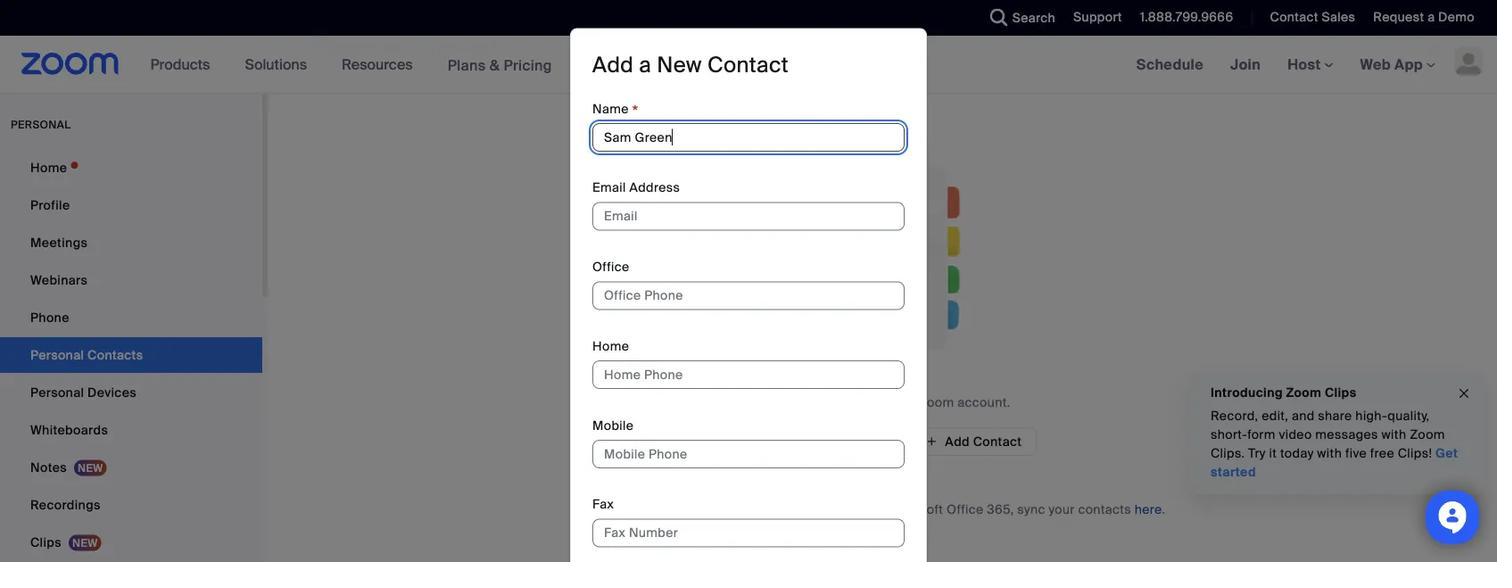 Task type: describe. For each thing, give the bounding box(es) containing it.
import from csv file
[[762, 433, 889, 450]]

contact sales
[[1270, 9, 1356, 25]]

Home text field
[[593, 361, 905, 389]]

fax
[[593, 496, 614, 513]]

contact inside button
[[973, 433, 1022, 450]]

profile link
[[0, 187, 262, 223]]

add contact button
[[911, 427, 1037, 456]]

here link
[[1135, 501, 1162, 518]]

try
[[1249, 445, 1266, 462]]

1.888.799.9666 button up schedule
[[1127, 0, 1238, 36]]

csv
[[838, 433, 864, 450]]

1.888.799.9666 button up schedule link
[[1140, 9, 1234, 25]]

personal contacts
[[311, 32, 503, 59]]

record, edit, and share high-quality, short-form video messages with zoom clips. try it today with five free clips!
[[1211, 408, 1446, 462]]

1 horizontal spatial with
[[1382, 427, 1407, 443]]

from
[[806, 433, 834, 450]]

account.
[[958, 394, 1011, 411]]

&
[[490, 56, 500, 74]]

personal for personal devices
[[30, 384, 84, 401]]

short-
[[1211, 427, 1248, 443]]

0 horizontal spatial zoom
[[919, 394, 954, 411]]

and inside record, edit, and share high-quality, short-form video messages with zoom clips. try it today with five free clips!
[[1292, 408, 1315, 424]]

Email Address text field
[[593, 202, 905, 231]]

record,
[[1211, 408, 1259, 424]]

.
[[1162, 501, 1166, 518]]

1 horizontal spatial zoom
[[1286, 384, 1322, 401]]

webinars
[[30, 272, 88, 288]]

contact sales link up meetings navigation
[[1270, 9, 1356, 25]]

form
[[1248, 427, 1276, 443]]

started
[[1211, 464, 1257, 481]]

a for add
[[639, 51, 652, 79]]

schedule
[[1137, 55, 1204, 74]]

video
[[1279, 427, 1312, 443]]

address
[[630, 180, 680, 196]]

1.888.799.9666
[[1140, 9, 1234, 25]]

mobile
[[593, 417, 634, 434]]

add for add a new contact
[[593, 51, 634, 79]]

five
[[1346, 445, 1367, 462]]

0 vertical spatial clips
[[1325, 384, 1357, 401]]

0 horizontal spatial and
[[859, 501, 882, 518]]

sync
[[1018, 501, 1046, 518]]

home inside personal menu menu
[[30, 159, 67, 176]]

plans
[[448, 56, 486, 74]]

it
[[1269, 445, 1277, 462]]

clips inside personal menu menu
[[30, 534, 62, 551]]

clips link
[[0, 525, 262, 560]]

personal for personal contacts
[[311, 32, 403, 59]]

join
[[1231, 55, 1261, 74]]

schedule link
[[1123, 36, 1217, 93]]

notes link
[[0, 450, 262, 485]]

share
[[1318, 408, 1353, 424]]

*
[[633, 101, 639, 121]]

1 vertical spatial office
[[947, 501, 984, 518]]

new
[[657, 51, 702, 79]]

add contact
[[945, 433, 1022, 450]]

import from csv file button
[[728, 427, 903, 456]]

banner containing schedule
[[0, 36, 1498, 94]]

get started link
[[1211, 445, 1459, 481]]

help
[[1426, 37, 1455, 54]]

First and Last Name text field
[[593, 123, 905, 152]]

contact sales link up the join
[[1257, 0, 1360, 36]]

Mobile text field
[[593, 440, 905, 468]]

recordings link
[[0, 487, 262, 523]]

add image
[[742, 433, 755, 451]]

get started
[[1211, 445, 1459, 481]]

devices
[[87, 384, 137, 401]]

messages
[[1316, 427, 1379, 443]]

zoom logo image
[[21, 53, 119, 75]]

2 horizontal spatial contact
[[1270, 9, 1319, 25]]

whiteboards link
[[0, 412, 262, 448]]

1 microsoft from the left
[[731, 501, 789, 518]]

get
[[1436, 445, 1459, 462]]

added
[[832, 394, 871, 411]]

whiteboards
[[30, 422, 108, 438]]

sales
[[1322, 9, 1356, 25]]

recordings
[[30, 497, 101, 513]]

file
[[867, 433, 889, 450]]

name *
[[593, 100, 639, 121]]

1 horizontal spatial your
[[1049, 501, 1075, 518]]

0 vertical spatial your
[[890, 394, 916, 411]]

import
[[762, 433, 803, 450]]

edit,
[[1262, 408, 1289, 424]]

demo
[[1439, 9, 1475, 25]]

today
[[1281, 445, 1314, 462]]

personal devices link
[[0, 375, 262, 411]]

help link
[[1426, 31, 1455, 60]]

email address
[[593, 180, 680, 196]]

add a new contact
[[593, 51, 789, 79]]



Task type: vqa. For each thing, say whether or not it's contained in the screenshot.
Data & Privacy link
no



Task type: locate. For each thing, give the bounding box(es) containing it.
meetings link
[[0, 225, 262, 261]]

pricing
[[504, 56, 552, 74]]

0 horizontal spatial personal
[[30, 384, 84, 401]]

0 vertical spatial personal
[[311, 32, 403, 59]]

0 horizontal spatial contact
[[708, 51, 789, 79]]

contacts right no
[[775, 394, 829, 411]]

free
[[1371, 445, 1395, 462]]

365,
[[987, 501, 1014, 518]]

request a demo link
[[1360, 0, 1498, 36], [1374, 9, 1475, 25]]

0 horizontal spatial a
[[639, 51, 652, 79]]

microsoft up fax text field
[[731, 501, 789, 518]]

join link
[[1217, 36, 1275, 93]]

0 vertical spatial office
[[593, 259, 630, 275]]

0 horizontal spatial contacts
[[775, 394, 829, 411]]

notes
[[30, 459, 67, 476]]

exchange,
[[793, 501, 856, 518]]

0 vertical spatial contacts
[[775, 394, 829, 411]]

webinars link
[[0, 262, 262, 298]]

clips up share
[[1325, 384, 1357, 401]]

support link
[[1060, 0, 1127, 36], [1074, 9, 1123, 25]]

zoom up edit,
[[1286, 384, 1322, 401]]

0 vertical spatial contact
[[1270, 9, 1319, 25]]

personal
[[11, 118, 71, 132]]

1 horizontal spatial a
[[1428, 9, 1435, 25]]

1 vertical spatial your
[[1049, 501, 1075, 518]]

no contacts added to your zoom account.
[[755, 394, 1011, 411]]

zoom up add icon
[[919, 394, 954, 411]]

microsoft
[[731, 501, 789, 518], [886, 501, 944, 518]]

meetings navigation
[[1123, 36, 1498, 94]]

office down the email
[[593, 259, 630, 275]]

your right to at the bottom
[[890, 394, 916, 411]]

1 horizontal spatial microsoft
[[886, 501, 944, 518]]

home inside add a new contact dialog
[[593, 338, 629, 354]]

a left new
[[639, 51, 652, 79]]

0 vertical spatial home
[[30, 159, 67, 176]]

0 horizontal spatial with
[[1318, 445, 1342, 462]]

contacts
[[408, 32, 503, 59]]

your right sync
[[1049, 501, 1075, 518]]

clips
[[1325, 384, 1357, 401], [30, 534, 62, 551]]

introducing zoom clips
[[1211, 384, 1357, 401]]

contacts
[[775, 394, 829, 411], [1078, 501, 1132, 518]]

a
[[1428, 9, 1435, 25], [639, 51, 652, 79]]

request a demo
[[1374, 9, 1475, 25]]

for
[[599, 501, 619, 518]]

1 vertical spatial and
[[859, 501, 882, 518]]

Fax text field
[[593, 519, 905, 548]]

add
[[593, 51, 634, 79], [945, 433, 970, 450]]

calendar,
[[671, 501, 728, 518]]

microsoft down add icon
[[886, 501, 944, 518]]

and right exchange,
[[859, 501, 882, 518]]

plans & pricing link
[[448, 56, 552, 74], [448, 56, 552, 74]]

with
[[1382, 427, 1407, 443], [1318, 445, 1342, 462]]

1 vertical spatial clips
[[30, 534, 62, 551]]

office left 365,
[[947, 501, 984, 518]]

to
[[874, 394, 886, 411]]

personal inside menu
[[30, 384, 84, 401]]

add up name
[[593, 51, 634, 79]]

support
[[1074, 9, 1123, 25]]

with down messages
[[1318, 445, 1342, 462]]

0 vertical spatial with
[[1382, 427, 1407, 443]]

and
[[1292, 408, 1315, 424], [859, 501, 882, 518]]

phone
[[30, 309, 69, 326]]

meetings
[[30, 234, 88, 251]]

zoom inside record, edit, and share high-quality, short-form video messages with zoom clips. try it today with five free clips!
[[1410, 427, 1446, 443]]

1 horizontal spatial contact
[[973, 433, 1022, 450]]

profile
[[30, 197, 70, 213]]

1 horizontal spatial add
[[945, 433, 970, 450]]

contact right new
[[708, 51, 789, 79]]

banner
[[0, 36, 1498, 94]]

with up 'free'
[[1382, 427, 1407, 443]]

quality,
[[1388, 408, 1430, 424]]

0 horizontal spatial your
[[890, 394, 916, 411]]

contact down account.
[[973, 433, 1022, 450]]

personal
[[311, 32, 403, 59], [30, 384, 84, 401]]

0 horizontal spatial home
[[30, 159, 67, 176]]

a for request
[[1428, 9, 1435, 25]]

1 horizontal spatial home
[[593, 338, 629, 354]]

clips down the 'recordings'
[[30, 534, 62, 551]]

for google calendar, microsoft exchange, and microsoft office 365, sync your contacts here .
[[599, 501, 1166, 518]]

name
[[593, 100, 629, 117]]

add inside button
[[945, 433, 970, 450]]

add right add icon
[[945, 433, 970, 450]]

0 horizontal spatial microsoft
[[731, 501, 789, 518]]

0 vertical spatial and
[[1292, 408, 1315, 424]]

home link
[[0, 150, 262, 186]]

high-
[[1356, 408, 1388, 424]]

and up 'video'
[[1292, 408, 1315, 424]]

2 microsoft from the left
[[886, 501, 944, 518]]

clips.
[[1211, 445, 1245, 462]]

plans & pricing
[[448, 56, 552, 74]]

1 horizontal spatial office
[[947, 501, 984, 518]]

add for add contact
[[945, 433, 970, 450]]

a left demo on the right
[[1428, 9, 1435, 25]]

contact inside dialog
[[708, 51, 789, 79]]

0 horizontal spatial office
[[593, 259, 630, 275]]

1.888.799.9666 button
[[1127, 0, 1238, 36], [1140, 9, 1234, 25]]

2 vertical spatial contact
[[973, 433, 1022, 450]]

request
[[1374, 9, 1425, 25]]

here
[[1135, 501, 1162, 518]]

add inside dialog
[[593, 51, 634, 79]]

product information navigation
[[137, 36, 566, 94]]

office inside add a new contact dialog
[[593, 259, 630, 275]]

clips!
[[1398, 445, 1433, 462]]

personal menu menu
[[0, 150, 262, 562]]

contacts left here link
[[1078, 501, 1132, 518]]

Office Phone text field
[[593, 282, 905, 310]]

0 horizontal spatial add
[[593, 51, 634, 79]]

1 vertical spatial with
[[1318, 445, 1342, 462]]

add image
[[926, 434, 938, 450]]

1 vertical spatial contacts
[[1078, 501, 1132, 518]]

zoom up clips! on the right bottom
[[1410, 427, 1446, 443]]

home up mobile
[[593, 338, 629, 354]]

office
[[593, 259, 630, 275], [947, 501, 984, 518]]

1 horizontal spatial clips
[[1325, 384, 1357, 401]]

home up 'profile'
[[30, 159, 67, 176]]

introducing
[[1211, 384, 1283, 401]]

a inside dialog
[[639, 51, 652, 79]]

1 horizontal spatial personal
[[311, 32, 403, 59]]

phone link
[[0, 300, 262, 336]]

contact left sales
[[1270, 9, 1319, 25]]

2 horizontal spatial zoom
[[1410, 427, 1446, 443]]

email
[[593, 180, 626, 196]]

1 horizontal spatial and
[[1292, 408, 1315, 424]]

1 vertical spatial home
[[593, 338, 629, 354]]

no
[[755, 394, 772, 411]]

close image
[[1457, 384, 1472, 404]]

add a new contact dialog
[[570, 28, 927, 562]]

0 vertical spatial a
[[1428, 9, 1435, 25]]

1 horizontal spatial contacts
[[1078, 501, 1132, 518]]

1 vertical spatial contact
[[708, 51, 789, 79]]

0 vertical spatial add
[[593, 51, 634, 79]]

your
[[890, 394, 916, 411], [1049, 501, 1075, 518]]

1 vertical spatial add
[[945, 433, 970, 450]]

1 vertical spatial personal
[[30, 384, 84, 401]]

0 horizontal spatial clips
[[30, 534, 62, 551]]

home
[[30, 159, 67, 176], [593, 338, 629, 354]]

google
[[623, 501, 667, 518]]

personal devices
[[30, 384, 137, 401]]

1 vertical spatial a
[[639, 51, 652, 79]]



